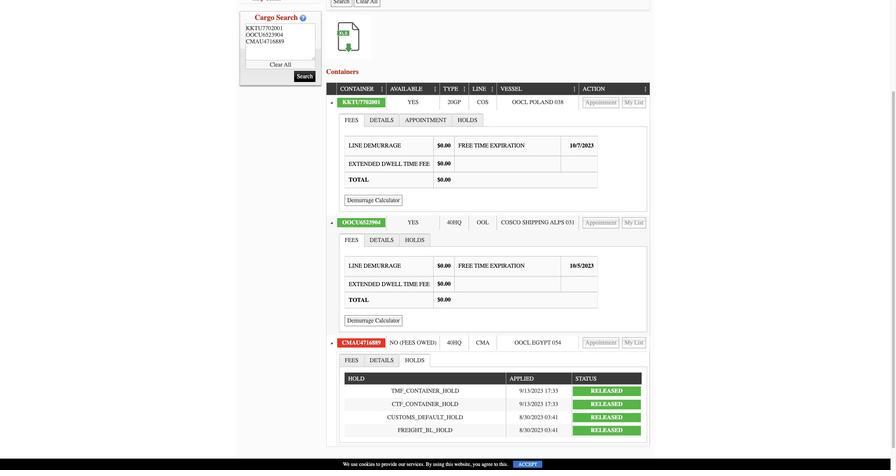 Task type: vqa. For each thing, say whether or not it's contained in the screenshot.


Task type: describe. For each thing, give the bounding box(es) containing it.
owed)
[[417, 340, 437, 347]]

oocl for oocl egypt 054
[[515, 340, 531, 347]]

appointment tab
[[399, 114, 453, 127]]

extended for appointment
[[349, 161, 380, 168]]

6 $0.00 from the top
[[438, 297, 451, 304]]

holds tab for the details tab related to 10/5/2023
[[399, 234, 431, 247]]

row containing kktu7702001
[[327, 95, 650, 110]]

038
[[555, 99, 564, 106]]

free for appointment
[[459, 143, 473, 149]]

8/30/2023 03:41 cell for customs_default_hold
[[506, 412, 572, 425]]

customs_default_hold cell
[[345, 412, 506, 425]]

available
[[391, 86, 423, 93]]

demurrage for appointment
[[364, 143, 401, 149]]

type link
[[444, 83, 462, 95]]

ool
[[477, 220, 489, 226]]

appointment
[[405, 117, 447, 124]]

vessel column header
[[497, 83, 579, 95]]

this
[[446, 462, 453, 468]]

dwell for holds
[[382, 281, 402, 288]]

(fees
[[400, 340, 416, 347]]

cos
[[477, 99, 489, 106]]

1 to from the left
[[376, 462, 380, 468]]

use
[[351, 462, 358, 468]]

0 vertical spatial holds tab
[[452, 114, 484, 127]]

edit column settings image for available
[[433, 86, 439, 92]]

free time expiration for appointment
[[459, 143, 525, 149]]

oocl egypt 054 cell
[[497, 336, 579, 351]]

3 fees from the top
[[345, 358, 359, 364]]

status
[[576, 376, 597, 383]]

action
[[583, 86, 605, 93]]

row containing customs_default_hold
[[345, 412, 642, 425]]

released for ctf_container_hold
[[591, 402, 623, 408]]

expiration for 10/5/2023
[[490, 263, 525, 270]]

row group containing tmf_container_hold
[[345, 385, 642, 438]]

freight_bl_hold cell
[[345, 425, 506, 438]]

edit column settings image for action
[[643, 86, 649, 92]]

line inside line link
[[473, 86, 486, 93]]

Enter container numbers and/ or booking numbers.  text field
[[246, 24, 316, 60]]

line column header
[[469, 83, 497, 95]]

row containing tmf_container_hold
[[345, 385, 642, 399]]

cookies
[[359, 462, 375, 468]]

details tab for 10/5/2023
[[364, 234, 400, 247]]

container link
[[341, 83, 378, 95]]

3 details from the top
[[370, 358, 394, 364]]

oocl for oocl poland 038
[[513, 99, 528, 106]]

no
[[390, 340, 398, 347]]

accept
[[519, 462, 538, 468]]

tmf_container_hold cell
[[345, 385, 506, 399]]

vessel link
[[501, 83, 526, 95]]

cma cell
[[469, 336, 497, 351]]

available column header
[[387, 83, 440, 95]]

edit column settings image for container
[[380, 86, 385, 92]]

cell for oocl egypt 054
[[579, 336, 650, 351]]

hold link
[[348, 373, 368, 385]]

clear all button
[[246, 60, 316, 69]]

9/13/2023 17:33 for ctf_container_hold
[[520, 402, 559, 408]]

holds for 3rd the details tab
[[405, 358, 425, 364]]

yes cell for oocu6523904
[[387, 216, 440, 230]]

031
[[566, 220, 575, 226]]

you
[[473, 462, 481, 468]]

cargo
[[255, 13, 275, 22]]

hold
[[348, 376, 365, 383]]

cma
[[476, 340, 490, 347]]

demurrage for holds
[[364, 263, 401, 270]]

2 $0.00 from the top
[[438, 161, 451, 167]]

details for 10/7/2023
[[370, 117, 394, 124]]

we
[[343, 462, 350, 468]]

9/13/2023 for tmf_container_hold
[[520, 388, 544, 395]]

container
[[341, 86, 374, 93]]

1 $0.00 from the top
[[438, 143, 451, 149]]

released cell for customs_default_hold
[[572, 412, 642, 425]]

2 tab list from the top
[[337, 232, 649, 334]]

8/30/2023 for freight_bl_hold
[[520, 428, 544, 434]]

oocl poland 038 cell
[[497, 95, 579, 110]]

containers
[[326, 68, 359, 76]]

8/30/2023 for customs_default_hold
[[520, 415, 544, 421]]

released for customs_default_hold
[[591, 415, 623, 421]]

released cell for tmf_container_hold
[[572, 385, 642, 399]]

line link
[[473, 83, 490, 95]]

row containing ctf_container_hold
[[345, 399, 642, 412]]

cell for cosco shipping alps 031
[[579, 216, 650, 230]]

cos cell
[[469, 95, 497, 110]]

clear
[[270, 61, 283, 68]]

details for 10/5/2023
[[370, 237, 394, 244]]

details tab for 10/7/2023
[[364, 114, 400, 127]]

this.
[[500, 462, 508, 468]]

8/30/2023 03:41 for freight_bl_hold
[[520, 428, 559, 434]]

released cell for freight_bl_hold
[[572, 425, 642, 438]]

extended for holds
[[349, 281, 380, 288]]

holds for the details tab related to 10/5/2023
[[405, 237, 425, 244]]

yes for kktu7702001
[[408, 99, 419, 106]]

applied
[[510, 376, 534, 383]]

released cell for ctf_container_hold
[[572, 399, 642, 412]]

03:41 for freight_bl_hold
[[545, 428, 559, 434]]

agree
[[482, 462, 493, 468]]

status link
[[576, 373, 601, 385]]

3 details tab from the top
[[364, 354, 400, 367]]

cosco shipping alps 031 cell
[[497, 216, 579, 230]]

total for holds
[[349, 297, 369, 304]]



Task type: locate. For each thing, give the bounding box(es) containing it.
3 tab list from the top
[[337, 353, 649, 445]]

03:41 for customs_default_hold
[[545, 415, 559, 421]]

1 vertical spatial 8/30/2023
[[520, 428, 544, 434]]

0 vertical spatial 40hq
[[447, 220, 462, 226]]

our
[[399, 462, 406, 468]]

fees tab down kktu7702001 cell
[[339, 114, 365, 127]]

0 vertical spatial line
[[473, 86, 486, 93]]

9/13/2023 17:33 for tmf_container_hold
[[520, 388, 559, 395]]

2 vertical spatial details tab
[[364, 354, 400, 367]]

row containing container
[[327, 83, 650, 95]]

2 details from the top
[[370, 237, 394, 244]]

details down the oocu6523904 cell at the left top of the page
[[370, 237, 394, 244]]

0 vertical spatial holds
[[458, 117, 478, 124]]

10/7/2023
[[570, 143, 594, 149]]

1 vertical spatial demurrage
[[364, 263, 401, 270]]

row containing oocu6523904
[[327, 216, 650, 230]]

1 vertical spatial holds tab
[[399, 234, 431, 247]]

cmau4716889 cell
[[337, 336, 387, 351]]

search
[[276, 13, 298, 22]]

yes cell
[[387, 95, 440, 110], [387, 216, 440, 230]]

edit column settings image up cos cell
[[490, 86, 496, 92]]

1 vertical spatial free
[[459, 263, 473, 270]]

holds
[[458, 117, 478, 124], [405, 237, 425, 244], [405, 358, 425, 364]]

1 17:33 from the top
[[545, 388, 559, 395]]

type
[[444, 86, 458, 93]]

40hq cell for cma
[[440, 336, 469, 351]]

3 cell from the top
[[579, 336, 650, 351]]

None button
[[354, 0, 380, 7], [583, 97, 620, 108], [623, 97, 646, 108], [345, 195, 403, 206], [583, 218, 620, 229], [623, 218, 646, 229], [345, 316, 403, 327], [583, 338, 620, 349], [623, 338, 646, 349], [354, 0, 380, 7], [583, 97, 620, 108], [623, 97, 646, 108], [345, 195, 403, 206], [583, 218, 620, 229], [623, 218, 646, 229], [345, 316, 403, 327], [583, 338, 620, 349], [623, 338, 646, 349]]

8/30/2023
[[520, 415, 544, 421], [520, 428, 544, 434]]

poland
[[530, 99, 554, 106]]

ctf_container_hold
[[392, 402, 459, 408]]

9/13/2023 17:33 cell
[[506, 385, 572, 399], [506, 399, 572, 412]]

8/30/2023 03:41 for customs_default_hold
[[520, 415, 559, 421]]

1 fee from the top
[[420, 161, 430, 168]]

fees tab up the hold
[[339, 354, 365, 367]]

3 edit column settings image from the left
[[462, 86, 468, 92]]

dwell
[[382, 161, 402, 168], [382, 281, 402, 288]]

1 yes from the top
[[408, 99, 419, 106]]

1 line demurrage from the top
[[349, 143, 401, 149]]

1 8/30/2023 from the top
[[520, 415, 544, 421]]

40hq
[[447, 220, 462, 226], [447, 340, 462, 347]]

1 details from the top
[[370, 117, 394, 124]]

2 8/30/2023 03:41 from the top
[[520, 428, 559, 434]]

cell for oocl poland 038
[[579, 95, 650, 110]]

edit column settings image inside vessel column header
[[572, 86, 578, 92]]

4 released from the top
[[591, 428, 623, 434]]

row containing cmau4716889
[[327, 336, 650, 351]]

0 vertical spatial demurrage
[[364, 143, 401, 149]]

released cell
[[572, 385, 642, 399], [572, 399, 642, 412], [572, 412, 642, 425], [572, 425, 642, 438]]

1 vertical spatial fee
[[420, 281, 430, 288]]

4 released cell from the top
[[572, 425, 642, 438]]

0 vertical spatial extended
[[349, 161, 380, 168]]

edit column settings image inside available "column header"
[[433, 86, 439, 92]]

details down no
[[370, 358, 394, 364]]

03:41
[[545, 415, 559, 421], [545, 428, 559, 434]]

type column header
[[440, 83, 469, 95]]

1 9/13/2023 from the top
[[520, 388, 544, 395]]

0 vertical spatial total
[[349, 177, 369, 184]]

grid
[[345, 373, 642, 438]]

edit column settings image inside action column header
[[643, 86, 649, 92]]

054
[[553, 340, 562, 347]]

0 vertical spatial 17:33
[[545, 388, 559, 395]]

2 9/13/2023 17:33 from the top
[[520, 402, 559, 408]]

0 vertical spatial dwell
[[382, 161, 402, 168]]

2 yes from the top
[[408, 220, 419, 226]]

2 cell from the top
[[579, 216, 650, 230]]

1 vertical spatial oocl
[[515, 340, 531, 347]]

1 demurrage from the top
[[364, 143, 401, 149]]

0 vertical spatial fees
[[345, 117, 359, 124]]

$0.00
[[438, 143, 451, 149], [438, 161, 451, 167], [438, 177, 451, 183], [438, 263, 451, 270], [438, 281, 451, 288], [438, 297, 451, 304]]

oocl egypt 054
[[515, 340, 562, 347]]

0 vertical spatial fees tab
[[339, 114, 365, 127]]

edit column settings image
[[380, 86, 385, 92], [433, 86, 439, 92], [462, 86, 468, 92], [490, 86, 496, 92]]

2 line demurrage from the top
[[349, 263, 401, 270]]

1 vertical spatial 17:33
[[545, 402, 559, 408]]

free for holds
[[459, 263, 473, 270]]

4 $0.00 from the top
[[438, 263, 451, 270]]

tab list
[[337, 112, 649, 214], [337, 232, 649, 334], [337, 353, 649, 445]]

cmau4716889
[[342, 340, 381, 347]]

3 fees tab from the top
[[339, 354, 365, 367]]

0 vertical spatial cell
[[579, 95, 650, 110]]

line demurrage
[[349, 143, 401, 149], [349, 263, 401, 270]]

2 expiration from the top
[[490, 263, 525, 270]]

fee for appointment
[[420, 161, 430, 168]]

details
[[370, 117, 394, 124], [370, 237, 394, 244], [370, 358, 394, 364]]

1 vertical spatial details
[[370, 237, 394, 244]]

1 9/13/2023 17:33 from the top
[[520, 388, 559, 395]]

fees tab down the oocu6523904 cell at the left top of the page
[[339, 234, 365, 247]]

services.
[[407, 462, 425, 468]]

1 vertical spatial 9/13/2023 17:33
[[520, 402, 559, 408]]

freight_bl_hold
[[398, 428, 453, 434]]

1 40hq cell from the top
[[440, 216, 469, 230]]

released for freight_bl_hold
[[591, 428, 623, 434]]

details tab down the oocu6523904 cell at the left top of the page
[[364, 234, 400, 247]]

9/13/2023
[[520, 388, 544, 395], [520, 402, 544, 408]]

1 free from the top
[[459, 143, 473, 149]]

fees down kktu7702001 cell
[[345, 117, 359, 124]]

2 9/13/2023 17:33 cell from the top
[[506, 399, 572, 412]]

details tab
[[364, 114, 400, 127], [364, 234, 400, 247], [364, 354, 400, 367]]

free time expiration
[[459, 143, 525, 149], [459, 263, 525, 270]]

2 8/30/2023 03:41 cell from the top
[[506, 425, 572, 438]]

10/5/2023
[[570, 263, 594, 270]]

2 details tab from the top
[[364, 234, 400, 247]]

released for tmf_container_hold
[[591, 388, 623, 395]]

yes
[[408, 99, 419, 106], [408, 220, 419, 226]]

1 03:41 from the top
[[545, 415, 559, 421]]

available link
[[391, 83, 426, 95]]

1 vertical spatial extended dwell time fee
[[349, 281, 430, 288]]

cosco shipping alps 031
[[501, 220, 575, 226]]

oocl
[[513, 99, 528, 106], [515, 340, 531, 347]]

1 vertical spatial line
[[349, 143, 362, 149]]

40hq for ool
[[447, 220, 462, 226]]

0 vertical spatial fee
[[420, 161, 430, 168]]

2 vertical spatial tab list
[[337, 353, 649, 445]]

1 vertical spatial yes
[[408, 220, 419, 226]]

details tab down kktu7702001 cell
[[364, 114, 400, 127]]

action link
[[583, 83, 609, 95]]

1 expiration from the top
[[490, 143, 525, 149]]

3 released cell from the top
[[572, 412, 642, 425]]

1 tab list from the top
[[337, 112, 649, 214]]

0 vertical spatial yes
[[408, 99, 419, 106]]

3 $0.00 from the top
[[438, 177, 451, 183]]

to
[[376, 462, 380, 468], [494, 462, 498, 468]]

fee for holds
[[420, 281, 430, 288]]

1 extended from the top
[[349, 161, 380, 168]]

1 fees from the top
[[345, 117, 359, 124]]

9/13/2023 17:33 cell for ctf_container_hold
[[506, 399, 572, 412]]

0 vertical spatial free
[[459, 143, 473, 149]]

2 extended from the top
[[349, 281, 380, 288]]

edit column settings image for vessel
[[572, 86, 578, 92]]

free
[[459, 143, 473, 149], [459, 263, 473, 270]]

shipping
[[523, 220, 549, 226]]

40hq left ool cell at the right of page
[[447, 220, 462, 226]]

ctf_container_hold cell
[[345, 399, 506, 412]]

2 released from the top
[[591, 402, 623, 408]]

dwell for appointment
[[382, 161, 402, 168]]

all
[[284, 61, 291, 68]]

2 free time expiration from the top
[[459, 263, 525, 270]]

holds tab for 3rd the details tab
[[399, 354, 431, 368]]

edit column settings image for type
[[462, 86, 468, 92]]

yes cell for kktu7702001
[[387, 95, 440, 110]]

we use cookies to provide our services. by using this website, you agree to this.
[[343, 462, 508, 468]]

2 vertical spatial fees
[[345, 358, 359, 364]]

2 extended dwell time fee from the top
[[349, 281, 430, 288]]

oocu6523904 cell
[[337, 216, 387, 230]]

2 total from the top
[[349, 297, 369, 304]]

1 vertical spatial total
[[349, 297, 369, 304]]

1 yes cell from the top
[[387, 95, 440, 110]]

1 vertical spatial line demurrage
[[349, 263, 401, 270]]

accept button
[[514, 462, 543, 469]]

1 vertical spatial fees
[[345, 237, 359, 244]]

edit column settings image right type link
[[462, 86, 468, 92]]

1 vertical spatial yes cell
[[387, 216, 440, 230]]

0 horizontal spatial to
[[376, 462, 380, 468]]

1 vertical spatial cell
[[579, 216, 650, 230]]

9/13/2023 17:33 cell for tmf_container_hold
[[506, 385, 572, 399]]

0 vertical spatial 03:41
[[545, 415, 559, 421]]

1 vertical spatial tab list
[[337, 232, 649, 334]]

details down kktu7702001 cell
[[370, 117, 394, 124]]

2 9/13/2023 from the top
[[520, 402, 544, 408]]

by
[[426, 462, 432, 468]]

fees tab
[[339, 114, 365, 127], [339, 234, 365, 247], [339, 354, 365, 367]]

line demurrage for appointment
[[349, 143, 401, 149]]

1 8/30/2023 03:41 cell from the top
[[506, 412, 572, 425]]

0 vertical spatial extended dwell time fee
[[349, 161, 430, 168]]

grid containing hold
[[345, 373, 642, 438]]

1 vertical spatial 40hq cell
[[440, 336, 469, 351]]

40hq cell left ool
[[440, 216, 469, 230]]

edit column settings image left type
[[433, 86, 439, 92]]

1 released from the top
[[591, 388, 623, 395]]

8/30/2023 03:41 cell
[[506, 412, 572, 425], [506, 425, 572, 438]]

extended dwell time fee for appointment
[[349, 161, 430, 168]]

1 vertical spatial 9/13/2023
[[520, 402, 544, 408]]

row containing hold
[[345, 373, 642, 385]]

1 vertical spatial extended
[[349, 281, 380, 288]]

2 edit column settings image from the left
[[643, 86, 649, 92]]

demurrage
[[364, 143, 401, 149], [364, 263, 401, 270]]

5 $0.00 from the top
[[438, 281, 451, 288]]

40hq cell right the "owed)"
[[440, 336, 469, 351]]

oocu6523904
[[343, 220, 381, 226]]

0 vertical spatial 8/30/2023 03:41
[[520, 415, 559, 421]]

1 vertical spatial free time expiration
[[459, 263, 525, 270]]

0 vertical spatial details
[[370, 117, 394, 124]]

2 vertical spatial fees tab
[[339, 354, 365, 367]]

0 vertical spatial details tab
[[364, 114, 400, 127]]

1 40hq from the top
[[447, 220, 462, 226]]

2 8/30/2023 from the top
[[520, 428, 544, 434]]

container column header
[[337, 83, 387, 95]]

no (fees owed)
[[390, 340, 437, 347]]

1 free time expiration from the top
[[459, 143, 525, 149]]

1 released cell from the top
[[572, 385, 642, 399]]

4 edit column settings image from the left
[[490, 86, 496, 92]]

0 vertical spatial line demurrage
[[349, 143, 401, 149]]

fees tab for 10/7/2023
[[339, 114, 365, 127]]

line
[[473, 86, 486, 93], [349, 143, 362, 149], [349, 263, 362, 270]]

2 free from the top
[[459, 263, 473, 270]]

40hq cell for ool
[[440, 216, 469, 230]]

fees down the oocu6523904 cell at the left top of the page
[[345, 237, 359, 244]]

edit column settings image for line
[[490, 86, 496, 92]]

2 to from the left
[[494, 462, 498, 468]]

extended
[[349, 161, 380, 168], [349, 281, 380, 288]]

2 vertical spatial holds tab
[[399, 354, 431, 368]]

using
[[433, 462, 445, 468]]

1 vertical spatial expiration
[[490, 263, 525, 270]]

ool cell
[[469, 216, 497, 230]]

40hq for cma
[[447, 340, 462, 347]]

kktu7702001
[[343, 99, 381, 106]]

0 vertical spatial 8/30/2023
[[520, 415, 544, 421]]

8/30/2023 03:41 cell for freight_bl_hold
[[506, 425, 572, 438]]

provide
[[382, 462, 397, 468]]

2 40hq cell from the top
[[440, 336, 469, 351]]

cosco
[[501, 220, 521, 226]]

released
[[591, 388, 623, 395], [591, 402, 623, 408], [591, 415, 623, 421], [591, 428, 623, 434]]

cargo search
[[255, 13, 298, 22]]

edit column settings image inside 'line' column header
[[490, 86, 496, 92]]

0 vertical spatial expiration
[[490, 143, 525, 149]]

2 17:33 from the top
[[545, 402, 559, 408]]

1 vertical spatial 8/30/2023 03:41
[[520, 428, 559, 434]]

applied link
[[510, 373, 538, 385]]

40hq cell
[[440, 216, 469, 230], [440, 336, 469, 351]]

17:33 for ctf_container_hold
[[545, 402, 559, 408]]

row
[[327, 83, 650, 95], [327, 95, 650, 110], [327, 216, 650, 230], [327, 336, 650, 351], [345, 373, 642, 385], [345, 385, 642, 399], [345, 399, 642, 412], [345, 412, 642, 425], [345, 425, 642, 438]]

0 vertical spatial 9/13/2023 17:33
[[520, 388, 559, 395]]

expiration for 10/7/2023
[[490, 143, 525, 149]]

extended dwell time fee
[[349, 161, 430, 168], [349, 281, 430, 288]]

0 vertical spatial tab list
[[337, 112, 649, 214]]

17:33 for tmf_container_hold
[[545, 388, 559, 395]]

to left this.
[[494, 462, 498, 468]]

yes for oocu6523904
[[408, 220, 419, 226]]

1 edit column settings image from the left
[[380, 86, 385, 92]]

fees for 10/5/2023
[[345, 237, 359, 244]]

1 dwell from the top
[[382, 161, 402, 168]]

1 horizontal spatial to
[[494, 462, 498, 468]]

1 cell from the top
[[579, 95, 650, 110]]

egypt
[[532, 340, 551, 347]]

1 vertical spatial 40hq
[[447, 340, 462, 347]]

row group
[[327, 95, 650, 447], [345, 385, 642, 438]]

line for appointment
[[349, 143, 362, 149]]

2 yes cell from the top
[[387, 216, 440, 230]]

customs_default_hold
[[388, 415, 463, 421]]

2 vertical spatial cell
[[579, 336, 650, 351]]

1 total from the top
[[349, 177, 369, 184]]

8/30/2023 03:41
[[520, 415, 559, 421], [520, 428, 559, 434]]

tree grid containing container
[[327, 83, 650, 447]]

extended dwell time fee for holds
[[349, 281, 430, 288]]

holds tab
[[452, 114, 484, 127], [399, 234, 431, 247], [399, 354, 431, 368]]

details tab down no
[[364, 354, 400, 367]]

1 edit column settings image from the left
[[572, 86, 578, 92]]

0 horizontal spatial edit column settings image
[[572, 86, 578, 92]]

line for holds
[[349, 263, 362, 270]]

2 fee from the top
[[420, 281, 430, 288]]

1 9/13/2023 17:33 cell from the top
[[506, 385, 572, 399]]

1 8/30/2023 03:41 from the top
[[520, 415, 559, 421]]

9/13/2023 17:33
[[520, 388, 559, 395], [520, 402, 559, 408]]

oocl left egypt
[[515, 340, 531, 347]]

0 vertical spatial 40hq cell
[[440, 216, 469, 230]]

no (fees owed) cell
[[387, 336, 440, 351]]

1 vertical spatial dwell
[[382, 281, 402, 288]]

0 vertical spatial yes cell
[[387, 95, 440, 110]]

free time expiration for holds
[[459, 263, 525, 270]]

fees up the hold
[[345, 358, 359, 364]]

2 fees from the top
[[345, 237, 359, 244]]

action column header
[[579, 83, 650, 95]]

edit column settings image
[[572, 86, 578, 92], [643, 86, 649, 92]]

2 fees tab from the top
[[339, 234, 365, 247]]

fees tab for 10/5/2023
[[339, 234, 365, 247]]

total for appointment
[[349, 177, 369, 184]]

tree grid
[[327, 83, 650, 447]]

edit column settings image inside container column header
[[380, 86, 385, 92]]

kktu7702001 cell
[[337, 95, 387, 110]]

expiration
[[490, 143, 525, 149], [490, 263, 525, 270]]

0 vertical spatial 9/13/2023
[[520, 388, 544, 395]]

2 40hq from the top
[[447, 340, 462, 347]]

tmf_container_hold
[[391, 388, 459, 395]]

vessel
[[501, 86, 522, 93]]

1 extended dwell time fee from the top
[[349, 161, 430, 168]]

40hq right the "owed)"
[[447, 340, 462, 347]]

0 vertical spatial oocl
[[513, 99, 528, 106]]

1 vertical spatial fees tab
[[339, 234, 365, 247]]

edit column settings image right container link
[[380, 86, 385, 92]]

2 vertical spatial details
[[370, 358, 394, 364]]

cell
[[579, 95, 650, 110], [579, 216, 650, 230], [579, 336, 650, 351]]

fees
[[345, 117, 359, 124], [345, 237, 359, 244], [345, 358, 359, 364]]

20gp cell
[[440, 95, 469, 110]]

2 03:41 from the top
[[545, 428, 559, 434]]

fees for 10/7/2023
[[345, 117, 359, 124]]

0 vertical spatial free time expiration
[[459, 143, 525, 149]]

line demurrage for holds
[[349, 263, 401, 270]]

20gp
[[448, 99, 461, 106]]

oocl poland 038
[[513, 99, 564, 106]]

alps
[[550, 220, 565, 226]]

9/13/2023 for ctf_container_hold
[[520, 402, 544, 408]]

row containing freight_bl_hold
[[345, 425, 642, 438]]

2 edit column settings image from the left
[[433, 86, 439, 92]]

oocl down vessel "link" at top right
[[513, 99, 528, 106]]

2 demurrage from the top
[[364, 263, 401, 270]]

2 dwell from the top
[[382, 281, 402, 288]]

row group containing kktu7702001
[[327, 95, 650, 447]]

fee
[[420, 161, 430, 168], [420, 281, 430, 288]]

edit column settings image inside type column header
[[462, 86, 468, 92]]

3 released from the top
[[591, 415, 623, 421]]

17:33
[[545, 388, 559, 395], [545, 402, 559, 408]]

1 vertical spatial 03:41
[[545, 428, 559, 434]]

website,
[[455, 462, 472, 468]]

1 fees tab from the top
[[339, 114, 365, 127]]

total
[[349, 177, 369, 184], [349, 297, 369, 304]]

time
[[475, 143, 489, 149], [404, 161, 418, 168], [475, 263, 489, 270], [404, 281, 418, 288]]

2 vertical spatial line
[[349, 263, 362, 270]]

grid inside tab list
[[345, 373, 642, 438]]

1 vertical spatial holds
[[405, 237, 425, 244]]

2 vertical spatial holds
[[405, 358, 425, 364]]

1 vertical spatial details tab
[[364, 234, 400, 247]]

1 details tab from the top
[[364, 114, 400, 127]]

None submit
[[331, 0, 352, 7], [295, 71, 316, 82], [331, 0, 352, 7], [295, 71, 316, 82]]

to right cookies
[[376, 462, 380, 468]]

1 horizontal spatial edit column settings image
[[643, 86, 649, 92]]

2 released cell from the top
[[572, 399, 642, 412]]

clear all
[[270, 61, 291, 68]]



